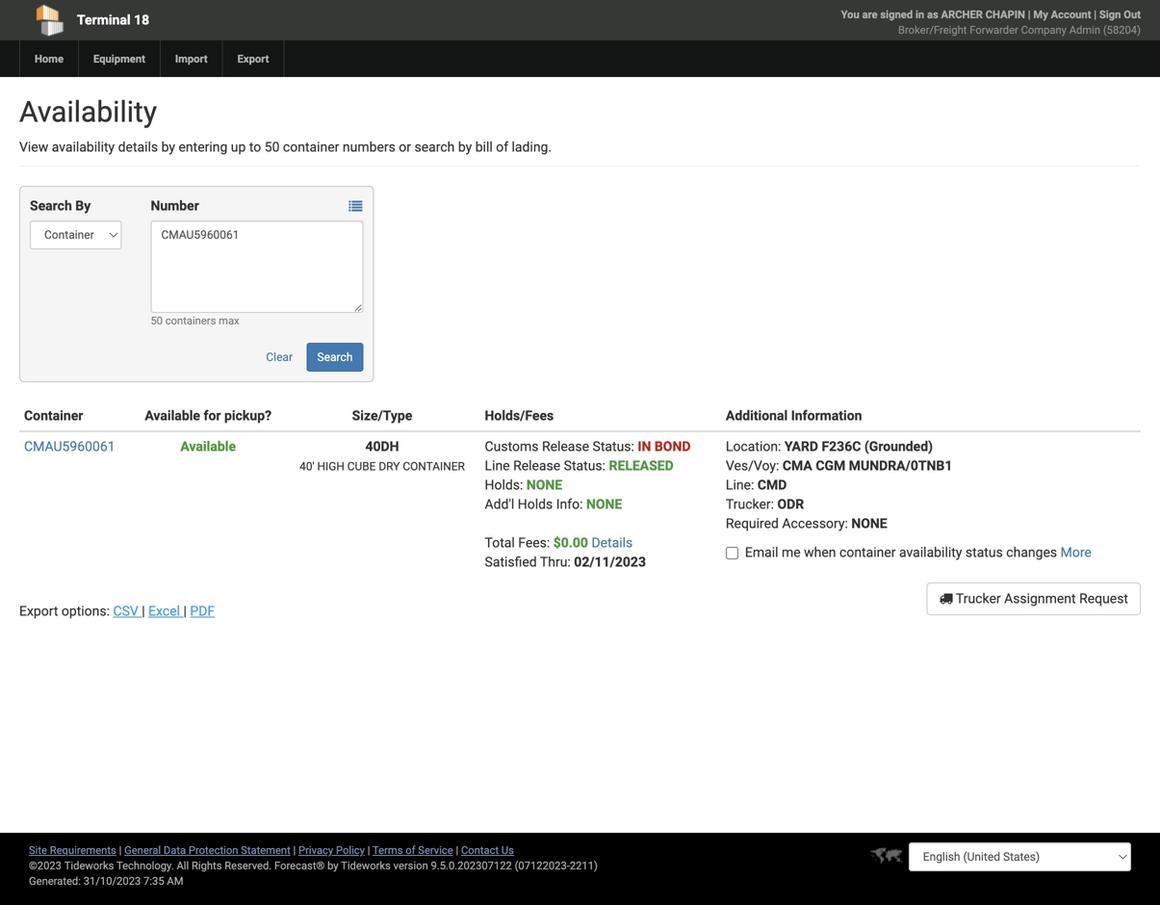 Task type: locate. For each thing, give the bounding box(es) containing it.
container
[[24, 408, 83, 424]]

changes
[[1007, 545, 1058, 561]]

details
[[118, 139, 158, 155]]

company
[[1022, 24, 1067, 36]]

show list image
[[349, 200, 363, 213]]

1 vertical spatial of
[[406, 844, 416, 857]]

: left released in the right bottom of the page
[[603, 458, 606, 474]]

| right csv
[[142, 604, 145, 620]]

search for search by
[[30, 198, 72, 214]]

trucker:
[[726, 497, 775, 513]]

clear button
[[256, 343, 304, 372]]

additional information
[[726, 408, 863, 424]]

1 horizontal spatial container
[[840, 545, 897, 561]]

container right when at the bottom of page
[[840, 545, 897, 561]]

50 left containers
[[151, 315, 163, 327]]

status up info:
[[564, 458, 603, 474]]

none up holds
[[527, 477, 563, 493]]

$0.00
[[554, 535, 589, 551]]

all
[[177, 860, 189, 872]]

location : yard f236c (grounded) ves/voy: cma cgm mundra/0tnb1 line: cmd trucker: odr required accessory : none
[[726, 439, 953, 532]]

lading.
[[512, 139, 552, 155]]

by
[[161, 139, 175, 155], [458, 139, 472, 155], [328, 860, 339, 872]]

export left options:
[[19, 604, 58, 620]]

export down terminal 18 link
[[238, 53, 269, 65]]

50 right to
[[265, 139, 280, 155]]

terminal 18
[[77, 12, 150, 28]]

thru:
[[540, 554, 571, 570]]

0 horizontal spatial export
[[19, 604, 58, 620]]

excel
[[149, 604, 180, 620]]

of
[[496, 139, 509, 155], [406, 844, 416, 857]]

2 horizontal spatial none
[[852, 516, 888, 532]]

of up version
[[406, 844, 416, 857]]

csv link
[[113, 604, 142, 620]]

none inside location : yard f236c (grounded) ves/voy: cma cgm mundra/0tnb1 line: cmd trucker: odr required accessory : none
[[852, 516, 888, 532]]

0 vertical spatial search
[[30, 198, 72, 214]]

50 containers max
[[151, 315, 240, 327]]

for
[[204, 408, 221, 424]]

version
[[394, 860, 428, 872]]

0 vertical spatial availability
[[52, 139, 115, 155]]

release down customs
[[514, 458, 561, 474]]

general data protection statement link
[[124, 844, 291, 857]]

high
[[318, 460, 345, 474]]

availability down "availability"
[[52, 139, 115, 155]]

2 horizontal spatial by
[[458, 139, 472, 155]]

release right customs
[[542, 439, 590, 455]]

by left bill
[[458, 139, 472, 155]]

additional
[[726, 408, 788, 424]]

search for search
[[317, 351, 353, 364]]

export for export
[[238, 53, 269, 65]]

2 vertical spatial none
[[852, 516, 888, 532]]

1 horizontal spatial search
[[317, 351, 353, 364]]

info:
[[557, 497, 583, 513]]

dry
[[379, 460, 400, 474]]

clear
[[266, 351, 293, 364]]

equipment
[[93, 53, 145, 65]]

availability
[[19, 95, 157, 129]]

none right accessory
[[852, 516, 888, 532]]

availability up truck image
[[900, 545, 963, 561]]

1 horizontal spatial of
[[496, 139, 509, 155]]

1 vertical spatial search
[[317, 351, 353, 364]]

customs
[[485, 439, 539, 455]]

satisfied
[[485, 554, 537, 570]]

import
[[175, 53, 208, 65]]

available for available for pickup?
[[145, 408, 200, 424]]

size/type
[[352, 408, 413, 424]]

31/10/2023
[[84, 875, 141, 888]]

trucker
[[957, 591, 1002, 607]]

1 vertical spatial release
[[514, 458, 561, 474]]

container right to
[[283, 139, 340, 155]]

0 horizontal spatial search
[[30, 198, 72, 214]]

signed
[[881, 8, 914, 21]]

1 vertical spatial availability
[[900, 545, 963, 561]]

search right the clear button
[[317, 351, 353, 364]]

none for holds:
[[587, 497, 623, 513]]

0 horizontal spatial container
[[283, 139, 340, 155]]

9.5.0.202307122
[[431, 860, 512, 872]]

search left by
[[30, 198, 72, 214]]

None checkbox
[[726, 547, 739, 560]]

status left in
[[593, 439, 632, 455]]

0 vertical spatial export
[[238, 53, 269, 65]]

0 horizontal spatial of
[[406, 844, 416, 857]]

:
[[632, 439, 635, 455], [779, 439, 782, 455], [603, 458, 606, 474], [845, 516, 849, 532]]

1 horizontal spatial none
[[587, 497, 623, 513]]

| left sign
[[1095, 8, 1097, 21]]

1 horizontal spatial export
[[238, 53, 269, 65]]

up
[[231, 139, 246, 155]]

of inside "site requirements | general data protection statement | privacy policy | terms of service | contact us ©2023 tideworks technology. all rights reserved. forecast® by tideworks version 9.5.0.202307122 (07122023-2211) generated: 31/10/2023 7:35 am"
[[406, 844, 416, 857]]

|
[[1029, 8, 1031, 21], [1095, 8, 1097, 21], [142, 604, 145, 620], [184, 604, 187, 620], [119, 844, 122, 857], [293, 844, 296, 857], [368, 844, 370, 857], [456, 844, 459, 857]]

| left pdf link
[[184, 604, 187, 620]]

pickup?
[[224, 408, 272, 424]]

bond
[[655, 439, 691, 455]]

1 vertical spatial container
[[840, 545, 897, 561]]

1 vertical spatial available
[[181, 439, 236, 455]]

holds:
[[485, 477, 524, 493]]

0 vertical spatial available
[[145, 408, 200, 424]]

general
[[124, 844, 161, 857]]

0 vertical spatial status
[[593, 439, 632, 455]]

holds/fees
[[485, 408, 554, 424]]

0 horizontal spatial none
[[527, 477, 563, 493]]

search by
[[30, 198, 91, 214]]

(58204)
[[1104, 24, 1142, 36]]

container
[[403, 460, 465, 474]]

more
[[1061, 545, 1092, 561]]

0 vertical spatial 50
[[265, 139, 280, 155]]

: left 'yard'
[[779, 439, 782, 455]]

csv
[[113, 604, 139, 620]]

technology.
[[117, 860, 174, 872]]

50
[[265, 139, 280, 155], [151, 315, 163, 327]]

sign out link
[[1100, 8, 1142, 21]]

| left general in the bottom of the page
[[119, 844, 122, 857]]

statement
[[241, 844, 291, 857]]

1 vertical spatial none
[[587, 497, 623, 513]]

0 vertical spatial none
[[527, 477, 563, 493]]

1 horizontal spatial by
[[328, 860, 339, 872]]

cmau5960061 link
[[24, 439, 115, 455]]

status
[[593, 439, 632, 455], [564, 458, 603, 474]]

rights
[[192, 860, 222, 872]]

1 horizontal spatial availability
[[900, 545, 963, 561]]

requirements
[[50, 844, 116, 857]]

terminal
[[77, 12, 131, 28]]

available left for
[[145, 408, 200, 424]]

export for export options: csv | excel | pdf
[[19, 604, 58, 620]]

none right info:
[[587, 497, 623, 513]]

entering
[[179, 139, 228, 155]]

out
[[1125, 8, 1142, 21]]

us
[[502, 844, 514, 857]]

by right details
[[161, 139, 175, 155]]

container
[[283, 139, 340, 155], [840, 545, 897, 561]]

1 vertical spatial 50
[[151, 315, 163, 327]]

admin
[[1070, 24, 1101, 36]]

cmd
[[758, 477, 787, 493]]

home link
[[19, 40, 78, 77]]

none for line:
[[852, 516, 888, 532]]

archer
[[942, 8, 984, 21]]

by down "privacy policy" link
[[328, 860, 339, 872]]

0 vertical spatial release
[[542, 439, 590, 455]]

available down available for pickup?
[[181, 439, 236, 455]]

18
[[134, 12, 150, 28]]

0 vertical spatial container
[[283, 139, 340, 155]]

line
[[485, 458, 510, 474]]

export inside export link
[[238, 53, 269, 65]]

1 vertical spatial export
[[19, 604, 58, 620]]

of right bill
[[496, 139, 509, 155]]

search inside search button
[[317, 351, 353, 364]]



Task type: describe. For each thing, give the bounding box(es) containing it.
1 horizontal spatial 50
[[265, 139, 280, 155]]

information
[[792, 408, 863, 424]]

available for available
[[181, 439, 236, 455]]

you are signed in as archer chapin | my account | sign out broker/freight forwarder company admin (58204)
[[842, 8, 1142, 36]]

| up forecast®
[[293, 844, 296, 857]]

(07122023-
[[515, 860, 570, 872]]

cma
[[783, 458, 813, 474]]

account
[[1052, 8, 1092, 21]]

available for pickup?
[[145, 408, 272, 424]]

02/11/2023
[[574, 554, 646, 570]]

0 vertical spatial of
[[496, 139, 509, 155]]

forwarder
[[970, 24, 1019, 36]]

site requirements | general data protection statement | privacy policy | terms of service | contact us ©2023 tideworks technology. all rights reserved. forecast® by tideworks version 9.5.0.202307122 (07122023-2211) generated: 31/10/2023 7:35 am
[[29, 844, 598, 888]]

home
[[35, 53, 64, 65]]

view availability details by entering up to 50 container numbers or search by bill of lading.
[[19, 139, 552, 155]]

| up tideworks
[[368, 844, 370, 857]]

my
[[1034, 8, 1049, 21]]

containers
[[166, 315, 216, 327]]

: left in
[[632, 439, 635, 455]]

released
[[609, 458, 674, 474]]

pdf link
[[190, 604, 215, 620]]

f236c
[[822, 439, 862, 455]]

my account link
[[1034, 8, 1092, 21]]

40dh 40' high cube dry container
[[300, 439, 465, 474]]

trucker assignment request
[[954, 591, 1129, 607]]

am
[[167, 875, 184, 888]]

terms of service link
[[373, 844, 454, 857]]

0 horizontal spatial 50
[[151, 315, 163, 327]]

when
[[805, 545, 837, 561]]

Number text field
[[151, 221, 364, 313]]

40dh
[[366, 439, 399, 455]]

request
[[1080, 591, 1129, 607]]

by
[[75, 198, 91, 214]]

email
[[746, 545, 779, 561]]

total fees: $0.00 details satisfied thru: 02/11/2023
[[485, 535, 646, 570]]

numbers
[[343, 139, 396, 155]]

add'l
[[485, 497, 515, 513]]

details link
[[592, 535, 633, 551]]

site
[[29, 844, 47, 857]]

| up 9.5.0.202307122
[[456, 844, 459, 857]]

forecast®
[[275, 860, 325, 872]]

| left my
[[1029, 8, 1031, 21]]

40'
[[300, 460, 315, 474]]

sign
[[1100, 8, 1122, 21]]

total
[[485, 535, 515, 551]]

privacy policy link
[[299, 844, 365, 857]]

contact us link
[[461, 844, 514, 857]]

cgm
[[816, 458, 846, 474]]

me
[[782, 545, 801, 561]]

site requirements link
[[29, 844, 116, 857]]

required
[[726, 516, 779, 532]]

0 horizontal spatial availability
[[52, 139, 115, 155]]

import link
[[160, 40, 222, 77]]

view
[[19, 139, 48, 155]]

data
[[164, 844, 186, 857]]

0 horizontal spatial by
[[161, 139, 175, 155]]

search button
[[307, 343, 364, 372]]

2211)
[[570, 860, 598, 872]]

details
[[592, 535, 633, 551]]

©2023 tideworks
[[29, 860, 114, 872]]

: down cgm
[[845, 516, 849, 532]]

to
[[249, 139, 261, 155]]

service
[[418, 844, 454, 857]]

in
[[916, 8, 925, 21]]

reserved.
[[225, 860, 272, 872]]

policy
[[336, 844, 365, 857]]

cmau5960061
[[24, 439, 115, 455]]

location
[[726, 439, 779, 455]]

truck image
[[940, 592, 954, 606]]

mundra/0tnb1
[[850, 458, 953, 474]]

fees:
[[519, 535, 550, 551]]

line:
[[726, 477, 755, 493]]

tideworks
[[341, 860, 391, 872]]

search
[[415, 139, 455, 155]]

customs release status : in bond line release status : released holds: none add'l holds info: none
[[485, 439, 691, 513]]

holds
[[518, 497, 553, 513]]

in
[[638, 439, 652, 455]]

by inside "site requirements | general data protection statement | privacy policy | terms of service | contact us ©2023 tideworks technology. all rights reserved. forecast® by tideworks version 9.5.0.202307122 (07122023-2211) generated: 31/10/2023 7:35 am"
[[328, 860, 339, 872]]

7:35
[[144, 875, 164, 888]]

you
[[842, 8, 860, 21]]

protection
[[189, 844, 238, 857]]

yard
[[785, 439, 819, 455]]

are
[[863, 8, 878, 21]]

more link
[[1061, 545, 1092, 561]]

1 vertical spatial status
[[564, 458, 603, 474]]

cube
[[348, 460, 376, 474]]

excel link
[[149, 604, 184, 620]]



Task type: vqa. For each thing, say whether or not it's contained in the screenshot.
the left *
no



